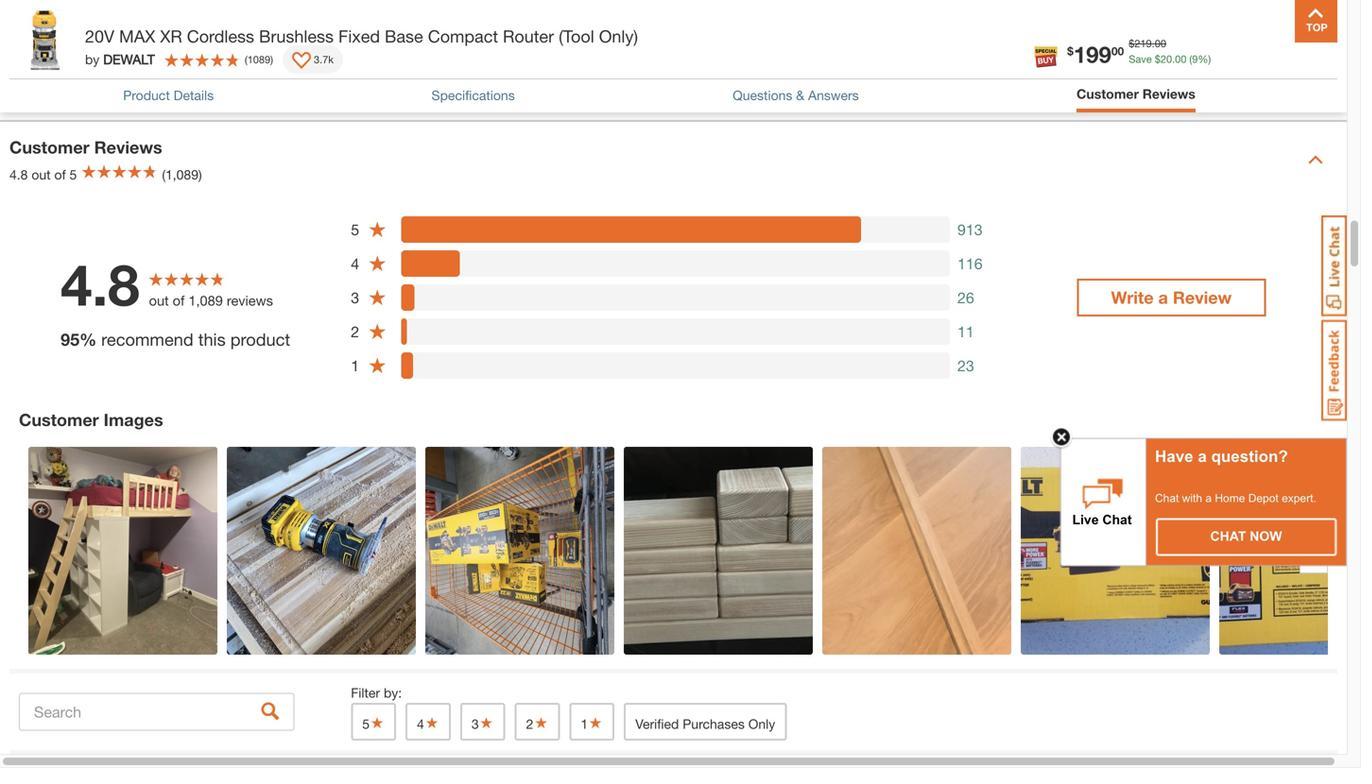 Task type: describe. For each thing, give the bounding box(es) containing it.
this
[[198, 330, 226, 350]]

0 vertical spatial customer reviews
[[1077, 86, 1196, 102]]

showing 1 - 4 of 102
[[616, 74, 731, 89]]

save
[[1129, 53, 1152, 65]]

2 for 2 button
[[526, 716, 534, 732]]

write a review
[[1111, 287, 1232, 307]]

product details
[[123, 87, 214, 103]]

xr
[[160, 26, 182, 46]]

0 horizontal spatial 3
[[351, 289, 359, 307]]

3.7k button
[[283, 45, 343, 74]]

max
[[119, 26, 155, 46]]

(tool
[[559, 26, 594, 46]]

verified purchases only button
[[624, 703, 787, 741]]

images
[[104, 410, 163, 430]]

now
[[1250, 529, 1282, 544]]

23
[[958, 357, 974, 375]]

by
[[85, 52, 100, 67]]

router
[[503, 26, 554, 46]]

depot
[[1248, 492, 1279, 505]]

question?
[[1211, 448, 1288, 466]]

0 vertical spatial 5
[[70, 167, 77, 182]]

2 horizontal spatial of
[[694, 74, 706, 89]]

product image image
[[14, 9, 76, 71]]

2 vertical spatial a
[[1206, 492, 1212, 505]]

write a review button
[[1077, 279, 1266, 316]]

4.8 for 4.8
[[61, 251, 140, 318]]

with
[[1182, 492, 1202, 505]]

26
[[958, 289, 974, 307]]

write
[[1111, 287, 1154, 307]]

by:
[[384, 685, 402, 701]]

star symbol image for 2
[[534, 716, 549, 730]]

chat
[[1155, 492, 1179, 505]]

0 horizontal spatial customer reviews
[[9, 137, 162, 157]]

star icon image for 5
[[368, 220, 387, 239]]

0 horizontal spatial reviews
[[94, 137, 162, 157]]

fixed
[[338, 26, 380, 46]]

2 horizontal spatial 00
[[1175, 53, 1187, 65]]

star symbol image for 3
[[479, 716, 494, 730]]

have
[[1155, 448, 1194, 466]]

$ 219 . 00 save $ 20 . 00 ( 9 %)
[[1129, 37, 1211, 65]]

1 horizontal spatial 00
[[1155, 37, 1166, 50]]

219
[[1135, 37, 1152, 50]]

(1,089)
[[162, 167, 202, 182]]

116
[[958, 255, 983, 273]]

a for have
[[1198, 448, 1207, 466]]

home
[[1215, 492, 1245, 505]]

20v
[[85, 26, 114, 46]]

showing
[[616, 74, 667, 89]]

details
[[174, 87, 214, 103]]

expert.
[[1282, 492, 1317, 505]]

answers
[[808, 87, 859, 103]]

top button
[[1295, 0, 1338, 43]]

1 horizontal spatial 5
[[351, 221, 359, 238]]

0 vertical spatial customer
[[1077, 86, 1139, 102]]

by dewalt
[[85, 52, 155, 67]]

chat
[[1210, 529, 1246, 544]]

filter
[[351, 685, 380, 701]]

1 button
[[569, 703, 615, 741]]

913
[[958, 221, 983, 238]]

3 inside 3 button
[[472, 716, 479, 732]]

11
[[958, 323, 974, 341]]

compact
[[428, 26, 498, 46]]

feedback link image
[[1321, 320, 1347, 422]]

1,089
[[188, 293, 223, 309]]

1 vertical spatial customer
[[9, 137, 89, 157]]

star symbol image for 4
[[424, 716, 439, 730]]

0 vertical spatial 1
[[671, 74, 678, 89]]

star icon image for 1
[[368, 356, 387, 375]]

4 button
[[406, 703, 451, 741]]

( inside $ 219 . 00 save $ 20 . 00 ( 9 %)
[[1190, 53, 1192, 65]]

9
[[1192, 53, 1198, 65]]

base
[[385, 26, 423, 46]]

have a question?
[[1155, 448, 1288, 466]]

00 inside $ 199 00
[[1111, 44, 1124, 58]]

reviews
[[227, 293, 273, 309]]

2 navigation
[[533, 0, 814, 72]]

brushless
[[259, 26, 334, 46]]

customer images
[[19, 410, 163, 430]]

0 horizontal spatial of
[[54, 167, 66, 182]]



Task type: vqa. For each thing, say whether or not it's contained in the screenshot.
a in Button
yes



Task type: locate. For each thing, give the bounding box(es) containing it.
star symbol image left 1 button
[[534, 716, 549, 730]]

0 vertical spatial 4
[[683, 74, 691, 89]]

1 vertical spatial customer reviews
[[9, 137, 162, 157]]

customer reviews up 4.8 out of 5
[[9, 137, 162, 157]]

0 horizontal spatial 2
[[351, 323, 359, 341]]

4.8 for 4.8 out of 5
[[9, 167, 28, 182]]

chat now link
[[1157, 519, 1336, 555]]

reviews down "20"
[[1143, 86, 1196, 102]]

2 vertical spatial 4
[[417, 716, 424, 732]]

4.8 out of 5
[[9, 167, 77, 182]]

1 star icon image from the top
[[368, 220, 387, 239]]

1 vertical spatial 4.8
[[61, 251, 140, 318]]

star symbol image for 5
[[370, 716, 385, 730]]

2 star icon image from the top
[[368, 254, 387, 273]]

95 % recommend this product
[[61, 330, 290, 350]]

102
[[709, 74, 731, 89]]

star symbol image inside 5 button
[[370, 716, 385, 730]]

5
[[70, 167, 77, 182], [351, 221, 359, 238], [362, 716, 370, 732]]

1 horizontal spatial star symbol image
[[534, 716, 549, 730]]

a right "have"
[[1198, 448, 1207, 466]]

star icon image for 4
[[368, 254, 387, 273]]

star symbol image down filter by:
[[370, 716, 385, 730]]

live chat image
[[1321, 216, 1347, 317]]

$ left save
[[1067, 44, 1074, 58]]

1 vertical spatial .
[[1172, 53, 1175, 65]]

2
[[601, 22, 611, 42], [351, 323, 359, 341], [526, 716, 534, 732]]

of
[[694, 74, 706, 89], [54, 167, 66, 182], [173, 293, 185, 309]]

1 vertical spatial 1
[[351, 357, 359, 375]]

2 vertical spatial of
[[173, 293, 185, 309]]

2 horizontal spatial $
[[1155, 53, 1161, 65]]

( left %)
[[1190, 53, 1192, 65]]

display image
[[292, 52, 311, 71]]

1 horizontal spatial 2
[[526, 716, 534, 732]]

customer reviews button
[[1077, 84, 1196, 108], [1077, 84, 1196, 104]]

questions
[[733, 87, 793, 103]]

0 horizontal spatial star symbol image
[[424, 716, 439, 730]]

customer reviews down save
[[1077, 86, 1196, 102]]

0 horizontal spatial 5
[[70, 167, 77, 182]]

1 horizontal spatial customer reviews
[[1077, 86, 1196, 102]]

2 star symbol image from the left
[[479, 716, 494, 730]]

$ for 219
[[1129, 37, 1135, 50]]

purchases
[[683, 716, 745, 732]]

0 horizontal spatial (
[[245, 53, 247, 65]]

1 vertical spatial 3
[[472, 716, 479, 732]]

dewalt
[[103, 52, 155, 67]]

star symbol image
[[424, 716, 439, 730], [479, 716, 494, 730]]

0 horizontal spatial 4
[[351, 255, 359, 273]]

recommend
[[101, 330, 193, 350]]

star symbol image inside 4 "button"
[[424, 716, 439, 730]]

star icon image for 3
[[368, 288, 387, 307]]

2 horizontal spatial 2
[[601, 22, 611, 42]]

chat with a home depot expert.
[[1155, 492, 1317, 505]]

1 star symbol image from the left
[[424, 716, 439, 730]]

00 left save
[[1111, 44, 1124, 58]]

1 vertical spatial of
[[54, 167, 66, 182]]

2 button
[[515, 703, 560, 741]]

2 star symbol image from the left
[[534, 716, 549, 730]]

a for write
[[1158, 287, 1168, 307]]

4.8
[[9, 167, 28, 182], [61, 251, 140, 318]]

product details button
[[123, 85, 214, 105], [123, 85, 214, 105]]

0 horizontal spatial out
[[32, 167, 51, 182]]

out of 1,089 reviews
[[149, 293, 273, 309]]

2 inside 'link'
[[601, 22, 611, 42]]

2 horizontal spatial 1
[[671, 74, 678, 89]]

1 horizontal spatial $
[[1129, 37, 1135, 50]]

(
[[1190, 53, 1192, 65], [245, 53, 247, 65]]

)
[[271, 53, 273, 65]]

filter by:
[[351, 685, 402, 701]]

$ right save
[[1155, 53, 1161, 65]]

out
[[32, 167, 51, 182], [149, 293, 169, 309]]

$
[[1129, 37, 1135, 50], [1067, 44, 1074, 58], [1155, 53, 1161, 65]]

4 inside "button"
[[417, 716, 424, 732]]

1 horizontal spatial 1
[[581, 716, 588, 732]]

5 inside 5 button
[[362, 716, 370, 732]]

product
[[230, 330, 290, 350]]

$ for 199
[[1067, 44, 1074, 58]]

star symbol image left 3 button
[[424, 716, 439, 730]]

2 vertical spatial customer
[[19, 410, 99, 430]]

0 horizontal spatial $
[[1067, 44, 1074, 58]]

1089
[[247, 53, 271, 65]]

$ 199 00
[[1067, 41, 1124, 68]]

star symbol image for 1
[[588, 716, 603, 730]]

95
[[61, 330, 80, 350]]

3 star icon image from the top
[[368, 288, 387, 307]]

1 vertical spatial a
[[1198, 448, 1207, 466]]

1 vertical spatial 4
[[351, 255, 359, 273]]

questions & answers
[[733, 87, 859, 103]]

00
[[1155, 37, 1166, 50], [1111, 44, 1124, 58], [1175, 53, 1187, 65]]

star symbol image left 2 button
[[479, 716, 494, 730]]

1 horizontal spatial .
[[1172, 53, 1175, 65]]

verified purchases only
[[635, 716, 775, 732]]

star symbol image inside 1 button
[[588, 716, 603, 730]]

%
[[80, 330, 97, 350]]

.
[[1152, 37, 1155, 50], [1172, 53, 1175, 65]]

0 horizontal spatial 00
[[1111, 44, 1124, 58]]

1 horizontal spatial 3
[[472, 716, 479, 732]]

-
[[678, 74, 683, 89]]

1 inside button
[[581, 716, 588, 732]]

reviews
[[1143, 86, 1196, 102], [94, 137, 162, 157]]

5 star icon image from the top
[[368, 356, 387, 375]]

specifications button
[[432, 85, 515, 105], [432, 85, 515, 105]]

1 vertical spatial reviews
[[94, 137, 162, 157]]

2 ( from the left
[[245, 53, 247, 65]]

customer up 4.8 out of 5
[[9, 137, 89, 157]]

0 vertical spatial out
[[32, 167, 51, 182]]

product
[[123, 87, 170, 103]]

a right write
[[1158, 287, 1168, 307]]

verified
[[635, 716, 679, 732]]

2 horizontal spatial 5
[[362, 716, 370, 732]]

1 horizontal spatial reviews
[[1143, 86, 1196, 102]]

0 vertical spatial 3
[[351, 289, 359, 307]]

2 vertical spatial 1
[[581, 716, 588, 732]]

2 link
[[582, 12, 630, 52]]

0 vertical spatial of
[[694, 74, 706, 89]]

0 horizontal spatial star symbol image
[[370, 716, 385, 730]]

star symbol image inside 2 button
[[534, 716, 549, 730]]

0 horizontal spatial .
[[1152, 37, 1155, 50]]

2 vertical spatial 2
[[526, 716, 534, 732]]

5 button
[[351, 703, 396, 741]]

2 horizontal spatial 4
[[683, 74, 691, 89]]

1 horizontal spatial out
[[149, 293, 169, 309]]

star symbol image
[[370, 716, 385, 730], [534, 716, 549, 730], [588, 716, 603, 730]]

customer down $ 199 00
[[1077, 86, 1139, 102]]

a
[[1158, 287, 1168, 307], [1198, 448, 1207, 466], [1206, 492, 1212, 505]]

star icon image
[[368, 220, 387, 239], [368, 254, 387, 273], [368, 288, 387, 307], [368, 322, 387, 341], [368, 356, 387, 375]]

a inside button
[[1158, 287, 1168, 307]]

1 horizontal spatial 4
[[417, 716, 424, 732]]

2 vertical spatial 5
[[362, 716, 370, 732]]

1 star symbol image from the left
[[370, 716, 385, 730]]

%)
[[1198, 53, 1211, 65]]

review
[[1173, 287, 1232, 307]]

a right with
[[1206, 492, 1212, 505]]

4
[[683, 74, 691, 89], [351, 255, 359, 273], [417, 716, 424, 732]]

customer
[[1077, 86, 1139, 102], [9, 137, 89, 157], [19, 410, 99, 430]]

1 horizontal spatial star symbol image
[[479, 716, 494, 730]]

only)
[[599, 26, 638, 46]]

$ up save
[[1129, 37, 1135, 50]]

1 vertical spatial 5
[[351, 221, 359, 238]]

0 vertical spatial .
[[1152, 37, 1155, 50]]

( 1089 )
[[245, 53, 273, 65]]

0 vertical spatial 2
[[601, 22, 611, 42]]

questions & answers button
[[733, 85, 859, 105], [733, 85, 859, 105]]

2 horizontal spatial star symbol image
[[588, 716, 603, 730]]

$ inside $ 199 00
[[1067, 44, 1074, 58]]

3 star symbol image from the left
[[588, 716, 603, 730]]

Search text field
[[19, 693, 294, 731]]

3.7k
[[314, 53, 334, 65]]

3 button
[[460, 703, 505, 741]]

star symbol image right 2 button
[[588, 716, 603, 730]]

4 star icon image from the top
[[368, 322, 387, 341]]

1 horizontal spatial 4.8
[[61, 251, 140, 318]]

20
[[1161, 53, 1172, 65]]

0 vertical spatial 4.8
[[9, 167, 28, 182]]

star icon image for 2
[[368, 322, 387, 341]]

0 horizontal spatial 4.8
[[9, 167, 28, 182]]

customer left images
[[19, 410, 99, 430]]

0 horizontal spatial 1
[[351, 357, 359, 375]]

cordless
[[187, 26, 254, 46]]

2 inside button
[[526, 716, 534, 732]]

00 up "20"
[[1155, 37, 1166, 50]]

reviews down 'product'
[[94, 137, 162, 157]]

0 vertical spatial reviews
[[1143, 86, 1196, 102]]

00 left the 9
[[1175, 53, 1187, 65]]

customer reviews
[[1077, 86, 1196, 102], [9, 137, 162, 157]]

1 horizontal spatial of
[[173, 293, 185, 309]]

1 horizontal spatial (
[[1190, 53, 1192, 65]]

1 ( from the left
[[1190, 53, 1192, 65]]

&
[[796, 87, 805, 103]]

star symbol image inside 3 button
[[479, 716, 494, 730]]

0 vertical spatial a
[[1158, 287, 1168, 307]]

specifications
[[432, 87, 515, 103]]

1 vertical spatial out
[[149, 293, 169, 309]]

( left ')'
[[245, 53, 247, 65]]

chat now
[[1210, 529, 1282, 544]]

2 for 2 'link'
[[601, 22, 611, 42]]

1 vertical spatial 2
[[351, 323, 359, 341]]

only
[[748, 716, 775, 732]]

caret image
[[1308, 152, 1323, 167]]

199
[[1074, 41, 1111, 68]]

20v max xr cordless brushless fixed base compact router (tool only)
[[85, 26, 638, 46]]



